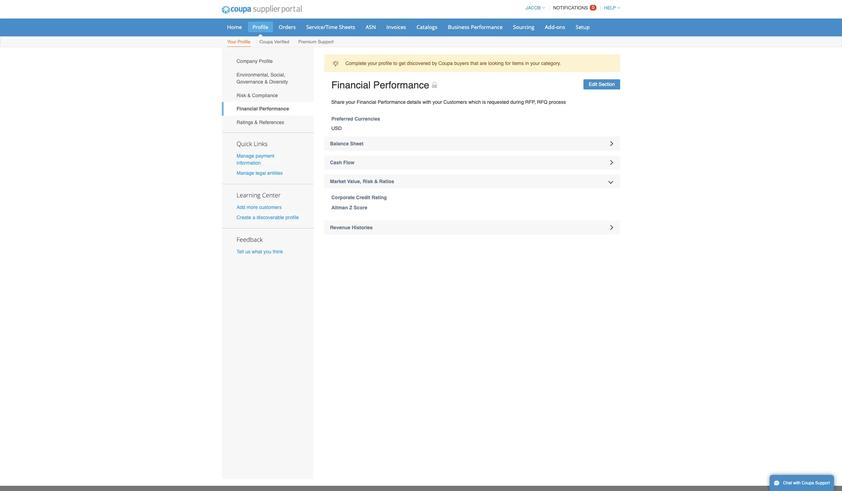 Task type: vqa. For each thing, say whether or not it's contained in the screenshot.
From
no



Task type: describe. For each thing, give the bounding box(es) containing it.
business performance
[[448, 23, 503, 30]]

process
[[549, 99, 566, 105]]

market value, risk & ratios button
[[324, 175, 621, 189]]

create a discoverable profile link
[[237, 215, 299, 220]]

altman
[[332, 205, 348, 211]]

revenue histories
[[330, 225, 373, 230]]

asn link
[[362, 22, 381, 32]]

invoices link
[[382, 22, 411, 32]]

references
[[259, 120, 284, 125]]

performance right business
[[471, 23, 503, 30]]

invoices
[[387, 23, 407, 30]]

is
[[483, 99, 486, 105]]

sheet
[[350, 141, 364, 147]]

0 horizontal spatial profile
[[286, 215, 299, 220]]

market
[[330, 179, 346, 184]]

complete your profile to get discovered by coupa buyers that are looking for items in your category.
[[346, 61, 562, 66]]

performance up details
[[374, 80, 430, 91]]

2 vertical spatial financial
[[237, 106, 258, 112]]

home
[[227, 23, 242, 30]]

financial performance link
[[222, 102, 314, 116]]

chat
[[784, 481, 793, 486]]

discovered
[[407, 61, 431, 66]]

manage legal entities
[[237, 170, 283, 176]]

balance
[[330, 141, 349, 147]]

manage legal entities link
[[237, 170, 283, 176]]

your right complete
[[368, 61, 378, 66]]

during
[[511, 99, 524, 105]]

rating
[[372, 195, 387, 200]]

1 vertical spatial financial
[[357, 99, 377, 105]]

currencies
[[355, 116, 380, 122]]

0 vertical spatial risk
[[237, 93, 246, 98]]

orders
[[279, 23, 296, 30]]

balance sheet heading
[[324, 137, 621, 151]]

premium support link
[[298, 38, 334, 47]]

service/time
[[307, 23, 338, 30]]

balance sheet button
[[324, 137, 621, 151]]

tell
[[237, 249, 244, 255]]

customers
[[444, 99, 468, 105]]

corporate
[[332, 195, 355, 200]]

coupa verified link
[[259, 38, 290, 47]]

in
[[526, 61, 529, 66]]

market value, risk & ratios heading
[[324, 175, 621, 189]]

create a discoverable profile
[[237, 215, 299, 220]]

compliance
[[252, 93, 278, 98]]

category.
[[542, 61, 562, 66]]

& down governance
[[248, 93, 251, 98]]

histories
[[352, 225, 373, 230]]

your left customers
[[433, 99, 442, 105]]

jacob link
[[523, 5, 546, 10]]

coupa supplier portal image
[[217, 1, 307, 19]]

performance up references
[[259, 106, 289, 112]]

add more customers link
[[237, 205, 282, 210]]

manage payment information link
[[237, 153, 275, 166]]

for
[[506, 61, 511, 66]]

learning center
[[237, 191, 281, 199]]

with inside button
[[794, 481, 801, 486]]

ratings
[[237, 120, 253, 125]]

ons
[[557, 23, 566, 30]]

rfq
[[538, 99, 548, 105]]

edit section
[[589, 82, 616, 87]]

company
[[237, 59, 258, 64]]

sheets
[[339, 23, 356, 30]]

0 vertical spatial profile
[[253, 23, 269, 30]]

edit section link
[[584, 80, 621, 90]]

your profile
[[227, 39, 251, 44]]

us
[[245, 249, 251, 255]]

performance left details
[[378, 99, 406, 105]]

manage for manage legal entities
[[237, 170, 254, 176]]

notifications
[[554, 5, 589, 10]]

you
[[264, 249, 272, 255]]

create
[[237, 215, 251, 220]]

help
[[605, 5, 617, 10]]

cash flow
[[330, 160, 355, 165]]

balance sheet
[[330, 141, 364, 147]]

company profile
[[237, 59, 273, 64]]

navigation containing notifications 0
[[523, 1, 621, 15]]

risk inside dropdown button
[[363, 179, 373, 184]]

help link
[[602, 5, 621, 10]]

entities
[[268, 170, 283, 176]]

catalogs
[[417, 23, 438, 30]]

what
[[252, 249, 262, 255]]

risk & compliance link
[[222, 89, 314, 102]]

score
[[354, 205, 368, 211]]

& inside environmental, social, governance & diversity
[[265, 79, 268, 85]]

by
[[432, 61, 438, 66]]



Task type: locate. For each thing, give the bounding box(es) containing it.
get
[[399, 61, 406, 66]]

1 vertical spatial manage
[[237, 170, 254, 176]]

governance
[[237, 79, 263, 85]]

& left 'diversity' at the left top
[[265, 79, 268, 85]]

your right in
[[531, 61, 540, 66]]

1 vertical spatial coupa
[[439, 61, 453, 66]]

profile right your
[[238, 39, 251, 44]]

are
[[480, 61, 487, 66]]

manage inside "manage payment information"
[[237, 153, 254, 159]]

0
[[593, 5, 595, 10]]

manage up "information"
[[237, 153, 254, 159]]

profile link
[[248, 22, 273, 32]]

corporate credit rating
[[332, 195, 387, 200]]

premium
[[299, 39, 317, 44]]

risk
[[237, 93, 246, 98], [363, 179, 373, 184]]

risk down governance
[[237, 93, 246, 98]]

0 horizontal spatial support
[[318, 39, 334, 44]]

diversity
[[269, 79, 288, 85]]

0 vertical spatial profile
[[379, 61, 392, 66]]

center
[[262, 191, 281, 199]]

0 horizontal spatial coupa
[[260, 39, 273, 44]]

1 horizontal spatial financial performance
[[332, 80, 430, 91]]

manage down "information"
[[237, 170, 254, 176]]

information
[[237, 160, 261, 166]]

tell us what you think
[[237, 249, 283, 255]]

1 vertical spatial with
[[794, 481, 801, 486]]

buyers
[[455, 61, 469, 66]]

profile inside alert
[[379, 61, 392, 66]]

add more customers
[[237, 205, 282, 210]]

0 vertical spatial financial performance
[[332, 80, 430, 91]]

1 manage from the top
[[237, 153, 254, 159]]

your
[[368, 61, 378, 66], [531, 61, 540, 66], [346, 99, 356, 105], [433, 99, 442, 105]]

1 horizontal spatial risk
[[363, 179, 373, 184]]

risk & compliance
[[237, 93, 278, 98]]

1 horizontal spatial profile
[[379, 61, 392, 66]]

1 horizontal spatial with
[[794, 481, 801, 486]]

ratings & references
[[237, 120, 284, 125]]

with right details
[[423, 99, 432, 105]]

coupa right by
[[439, 61, 453, 66]]

coupa inside alert
[[439, 61, 453, 66]]

complete
[[346, 61, 367, 66]]

asn
[[366, 23, 376, 30]]

flow
[[344, 160, 355, 165]]

0 vertical spatial with
[[423, 99, 432, 105]]

manage payment information
[[237, 153, 275, 166]]

cash flow heading
[[324, 156, 621, 170]]

coupa left 'verified'
[[260, 39, 273, 44]]

which
[[469, 99, 481, 105]]

0 vertical spatial support
[[318, 39, 334, 44]]

0 horizontal spatial with
[[423, 99, 432, 105]]

cash flow button
[[324, 156, 621, 170]]

tell us what you think button
[[237, 248, 283, 255]]

0 vertical spatial coupa
[[260, 39, 273, 44]]

sourcing link
[[509, 22, 539, 32]]

0 horizontal spatial risk
[[237, 93, 246, 98]]

1 horizontal spatial support
[[816, 481, 831, 486]]

1 horizontal spatial coupa
[[439, 61, 453, 66]]

coupa
[[260, 39, 273, 44], [439, 61, 453, 66], [803, 481, 815, 486]]

& left ratios
[[375, 179, 378, 184]]

navigation
[[523, 1, 621, 15]]

jacob
[[526, 5, 541, 10]]

add-
[[545, 23, 557, 30]]

0 vertical spatial financial
[[332, 80, 371, 91]]

verified
[[274, 39, 290, 44]]

manage for manage payment information
[[237, 153, 254, 159]]

with
[[423, 99, 432, 105], [794, 481, 801, 486]]

1 vertical spatial support
[[816, 481, 831, 486]]

coupa right chat
[[803, 481, 815, 486]]

quick links
[[237, 139, 268, 148]]

social,
[[271, 72, 285, 78]]

coupa inside button
[[803, 481, 815, 486]]

risk right value,
[[363, 179, 373, 184]]

environmental, social, governance & diversity
[[237, 72, 288, 85]]

1 vertical spatial risk
[[363, 179, 373, 184]]

profile up environmental, social, governance & diversity link
[[259, 59, 273, 64]]

2 vertical spatial profile
[[259, 59, 273, 64]]

financial performance down "compliance" on the left of page
[[237, 106, 289, 112]]

items
[[513, 61, 524, 66]]

usd
[[332, 126, 342, 131]]

share
[[332, 99, 345, 105]]

revenue histories heading
[[324, 221, 621, 235]]

1 vertical spatial profile
[[286, 215, 299, 220]]

preferred currencies
[[332, 116, 380, 122]]

to
[[394, 61, 398, 66]]

financial
[[332, 80, 371, 91], [357, 99, 377, 105], [237, 106, 258, 112]]

with right chat
[[794, 481, 801, 486]]

financial up currencies at top
[[357, 99, 377, 105]]

looking
[[489, 61, 504, 66]]

financial up share
[[332, 80, 371, 91]]

orders link
[[274, 22, 301, 32]]

market value, risk & ratios
[[330, 179, 395, 184]]

2 manage from the top
[[237, 170, 254, 176]]

add-ons
[[545, 23, 566, 30]]

financial performance down the to
[[332, 80, 430, 91]]

premium support
[[299, 39, 334, 44]]

catalogs link
[[412, 22, 442, 32]]

support
[[318, 39, 334, 44], [816, 481, 831, 486]]

financial up ratings on the left top of the page
[[237, 106, 258, 112]]

section
[[599, 82, 616, 87]]

your profile link
[[227, 38, 251, 47]]

altman z score
[[332, 205, 368, 211]]

your right share
[[346, 99, 356, 105]]

profile right discoverable
[[286, 215, 299, 220]]

payment
[[256, 153, 275, 159]]

profile down coupa supplier portal image
[[253, 23, 269, 30]]

complete your profile to get discovered by coupa buyers that are looking for items in your category. alert
[[324, 55, 621, 72]]

chat with coupa support
[[784, 481, 831, 486]]

profile for company profile
[[259, 59, 273, 64]]

chat with coupa support button
[[770, 475, 835, 491]]

environmental, social, governance & diversity link
[[222, 68, 314, 89]]

revenue histories button
[[324, 221, 621, 235]]

home link
[[223, 22, 247, 32]]

ratios
[[380, 179, 395, 184]]

0 horizontal spatial financial performance
[[237, 106, 289, 112]]

2 vertical spatial coupa
[[803, 481, 815, 486]]

details
[[407, 99, 422, 105]]

1 vertical spatial profile
[[238, 39, 251, 44]]

add
[[237, 205, 245, 210]]

edit
[[589, 82, 598, 87]]

profile left the to
[[379, 61, 392, 66]]

that
[[471, 61, 479, 66]]

value,
[[347, 179, 362, 184]]

business performance link
[[444, 22, 508, 32]]

quick
[[237, 139, 252, 148]]

profile for your profile
[[238, 39, 251, 44]]

think
[[273, 249, 283, 255]]

setup
[[576, 23, 590, 30]]

rfp,
[[526, 99, 536, 105]]

& inside dropdown button
[[375, 179, 378, 184]]

& right ratings on the left top of the page
[[255, 120, 258, 125]]

support inside button
[[816, 481, 831, 486]]

company profile link
[[222, 55, 314, 68]]

notifications 0
[[554, 5, 595, 10]]

2 horizontal spatial coupa
[[803, 481, 815, 486]]

0 vertical spatial manage
[[237, 153, 254, 159]]

service/time sheets link
[[302, 22, 360, 32]]

1 vertical spatial financial performance
[[237, 106, 289, 112]]

learning
[[237, 191, 261, 199]]



